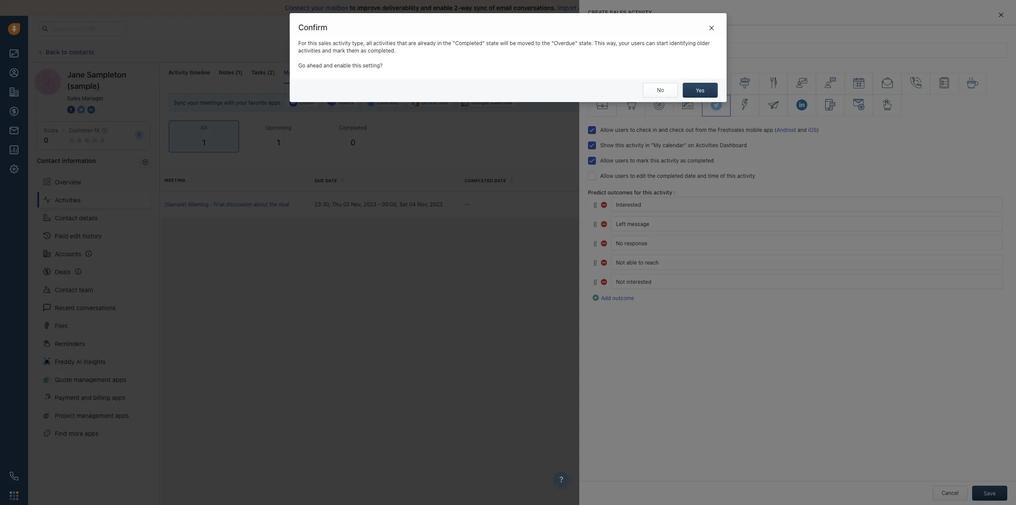 Task type: vqa. For each thing, say whether or not it's contained in the screenshot.
"Date" within the tab panel
yes



Task type: describe. For each thing, give the bounding box(es) containing it.
confirm
[[298, 23, 327, 32]]

jane
[[67, 70, 85, 79]]

activity timeline
[[168, 69, 210, 76]]

your right give
[[601, 35, 612, 42]]

customer fit
[[69, 127, 99, 134]]

with
[[224, 99, 234, 106]]

and inside for this sales activity type, all activities that are already in the "completed" state will be moved to the "overdue" state. this way, your users can start identifying older activities and mark them as completed.
[[322, 47, 331, 54]]

teams
[[338, 99, 354, 106]]

to right 'back'
[[62, 48, 67, 56]]

1 nov, from the left
[[351, 201, 362, 208]]

identifying
[[670, 40, 696, 46]]

calendly button
[[362, 97, 403, 108]]

sync
[[474, 4, 487, 11]]

yes
[[696, 87, 705, 94]]

activity down show this activity in "my calendar" on activities dashboard
[[661, 158, 679, 164]]

and up "my
[[659, 127, 668, 133]]

sales left so
[[610, 9, 626, 16]]

setting?
[[363, 62, 383, 69]]

type,
[[352, 40, 365, 46]]

will
[[500, 40, 508, 46]]

to up owner
[[630, 158, 635, 164]]

scratch.
[[723, 4, 746, 11]]

that
[[397, 40, 407, 46]]

reminders
[[55, 340, 85, 348]]

create custom sales activity link
[[334, 69, 417, 76]]

1 check from the left
[[636, 127, 651, 133]]

minus filled image for fourth ui drag handle icon from the top of the page
[[601, 278, 608, 285]]

state.
[[579, 40, 593, 46]]

quote
[[55, 376, 72, 384]]

apps for quote management apps
[[112, 376, 126, 384]]

your right import
[[587, 4, 600, 11]]

edit inside tab panel
[[636, 173, 646, 179]]

"overdue"
[[551, 40, 578, 46]]

apps for find more apps
[[85, 430, 99, 437]]

import
[[558, 4, 577, 11]]

completed for completed date
[[465, 178, 493, 183]]

cancel button
[[933, 486, 968, 501]]

date for completed date
[[494, 178, 506, 183]]

this down "my
[[650, 158, 659, 164]]

mark inside tab panel
[[636, 158, 649, 164]]

2
[[270, 69, 273, 76]]

completed date
[[465, 178, 506, 183]]

timeline
[[190, 69, 210, 76]]

android
[[777, 127, 796, 133]]

predict
[[588, 190, 606, 196]]

1 for upcoming
[[277, 138, 280, 147]]

meetings
[[200, 99, 223, 106]]

this right time
[[727, 173, 736, 179]]

management for project
[[77, 412, 113, 419]]

0 horizontal spatial meeting
[[164, 178, 185, 183]]

activity down are at the left of page
[[398, 69, 417, 76]]

go
[[298, 62, 305, 69]]

back to contacts
[[46, 48, 94, 56]]

older
[[697, 40, 710, 46]]

to up allow users to mark this activity as completed
[[630, 127, 635, 133]]

minus filled image for ui drag handle image
[[601, 220, 608, 227]]

your left mailbox
[[311, 4, 324, 11]]

your
[[776, 25, 787, 31]]

show
[[600, 142, 614, 149]]

your right with at the top of page
[[236, 99, 247, 106]]

1 vertical spatial completed
[[657, 173, 683, 179]]

:
[[674, 190, 675, 196]]

apps for project management apps
[[115, 412, 129, 419]]

score 0
[[44, 127, 58, 144]]

contact for contact team
[[55, 286, 77, 294]]

don't
[[653, 4, 668, 11]]

2 2023 from the left
[[430, 201, 443, 208]]

allow users to mark this activity as completed
[[600, 158, 714, 164]]

2 ui drag handle image from the top
[[592, 241, 598, 247]]

team
[[79, 286, 93, 294]]

to inside for this sales activity type, all activities that are already in the "completed" state will be moved to the "overdue" state. this way, your users can start identifying older activities and mark them as completed.
[[535, 40, 540, 46]]

date inside tab panel
[[685, 173, 696, 179]]

be
[[510, 40, 516, 46]]

predict outcomes for this activity :
[[588, 190, 675, 196]]

in up "my
[[653, 127, 657, 133]]

outcomes
[[608, 190, 633, 196]]

completed.
[[368, 47, 396, 54]]

you
[[641, 4, 651, 11]]

google calendar
[[471, 99, 513, 106]]

00:00,
[[382, 201, 398, 208]]

give
[[588, 35, 599, 42]]

way
[[461, 4, 472, 11]]

apps right billing
[[112, 394, 126, 402]]

1 vertical spatial activities
[[298, 47, 321, 54]]

freshsales
[[718, 127, 744, 133]]

users for mark
[[615, 158, 629, 164]]

explore plans link
[[846, 23, 889, 34]]

23:30, thu 02 nov, 2023 - 00:00, sat 04 nov, 2023
[[315, 201, 443, 208]]

freshworks switcher image
[[10, 492, 18, 501]]

recent
[[55, 304, 75, 312]]

apps right favorite
[[269, 99, 281, 106]]

2 check from the left
[[669, 127, 684, 133]]

deliverability
[[382, 4, 419, 11]]

contact team
[[55, 286, 93, 294]]

1 vertical spatial meeting
[[188, 201, 208, 208]]

email button
[[659, 45, 690, 59]]

for
[[298, 40, 306, 46]]

dialog containing create sales activity
[[579, 0, 1016, 506]]

"my
[[651, 142, 661, 149]]

show this activity in "my calendar" on activities dashboard
[[600, 142, 747, 149]]

1 vertical spatial from
[[695, 127, 707, 133]]

a
[[648, 35, 651, 42]]

0 vertical spatial all
[[578, 4, 585, 11]]

the left freshsales at the right top of page
[[708, 127, 716, 133]]

final
[[214, 201, 224, 208]]

1 ui drag handle image from the top
[[592, 202, 598, 209]]

insights
[[84, 358, 106, 366]]

score
[[44, 127, 58, 134]]

allow for allow users to edit the completed date and time of this activity
[[600, 173, 614, 179]]

save button
[[972, 486, 1007, 501]]

about
[[254, 201, 268, 208]]

google
[[471, 99, 489, 106]]

email
[[496, 4, 512, 11]]

your inside for this sales activity type, all activities that are already in the "completed" state will be moved to the "overdue" state. this way, your users can start identifying older activities and mark them as completed.
[[619, 40, 630, 46]]

are
[[408, 40, 416, 46]]

2 - from the left
[[378, 201, 380, 208]]

0 vertical spatial activities
[[373, 40, 396, 46]]

Give your sales activity a name text field
[[588, 43, 1007, 58]]

management for quote
[[74, 376, 111, 384]]

ios
[[808, 127, 817, 133]]

2 nov, from the left
[[417, 201, 428, 208]]

zoom
[[300, 99, 314, 106]]

linkedin circled image
[[87, 105, 95, 114]]

already
[[418, 40, 436, 46]]

upcoming
[[266, 124, 291, 131]]

activity left don't
[[628, 9, 652, 16]]

allow for allow users to check in and check out from the freshsales mobile app ( android and ios )
[[600, 127, 614, 133]]

sat
[[400, 201, 408, 208]]

deal
[[279, 201, 289, 208]]

contact details
[[55, 214, 98, 222]]

yes button
[[683, 83, 718, 98]]

confirm dialog
[[290, 13, 727, 102]]

recent conversations
[[55, 304, 116, 312]]

tasks
[[251, 69, 266, 76]]

owner
[[615, 178, 632, 183]]

1 - from the left
[[210, 201, 212, 208]]

and left billing
[[81, 394, 92, 402]]

office 365
[[422, 99, 448, 106]]

1 for all
[[202, 138, 206, 147]]

this inside for this sales activity type, all activities that are already in the "completed" state will be moved to the "overdue" state. this way, your users can start identifying older activities and mark them as completed.
[[308, 40, 317, 46]]

teams button
[[323, 97, 359, 108]]

improve
[[357, 4, 380, 11]]

twitter circled image
[[77, 105, 85, 114]]



Task type: locate. For each thing, give the bounding box(es) containing it.
2 minus filled image from the top
[[601, 239, 608, 246]]

0 horizontal spatial activities
[[55, 196, 81, 204]]

(sample)
[[164, 201, 187, 208]]

1 horizontal spatial )
[[273, 69, 275, 76]]

dashboard
[[720, 142, 747, 149]]

3 - from the left
[[465, 201, 467, 208]]

None text field
[[611, 217, 1003, 232], [611, 236, 1003, 251], [611, 217, 1003, 232], [611, 236, 1003, 251]]

jane sampleton (sample) sales manager
[[67, 70, 126, 102]]

1 vertical spatial as
[[680, 158, 686, 164]]

1 horizontal spatial mark
[[636, 158, 649, 164]]

start right have
[[692, 4, 706, 11]]

activities inside tab panel
[[696, 142, 718, 149]]

sales
[[67, 95, 80, 102]]

0 vertical spatial as
[[361, 47, 366, 54]]

0 horizontal spatial activities
[[298, 47, 321, 54]]

) for notes ( 1 )
[[240, 69, 243, 76]]

to right have
[[685, 4, 691, 11]]

so
[[632, 4, 639, 11]]

add outcome
[[601, 295, 634, 302]]

02
[[343, 201, 350, 208]]

from right out
[[695, 127, 707, 133]]

your right 'sync'
[[187, 99, 198, 106]]

as down 'type,'
[[361, 47, 366, 54]]

1 vertical spatial completed
[[465, 178, 493, 183]]

contacts
[[69, 48, 94, 56]]

ends
[[798, 25, 810, 31]]

notes ( 1 )
[[219, 69, 243, 76]]

contact for contact information
[[37, 157, 60, 165]]

None text field
[[611, 198, 1003, 212], [611, 255, 1003, 270], [611, 275, 1003, 290], [611, 198, 1003, 212], [611, 255, 1003, 270], [611, 275, 1003, 290]]

of
[[489, 4, 495, 11], [720, 173, 725, 179]]

sales inside for this sales activity type, all activities that are already in the "completed" state will be moved to the "overdue" state. this way, your users can start identifying older activities and mark them as completed.
[[319, 40, 331, 46]]

1 vertical spatial contact
[[55, 214, 77, 222]]

check left out
[[669, 127, 684, 133]]

to right moved
[[535, 40, 540, 46]]

0 horizontal spatial 1
[[202, 138, 206, 147]]

add outcome link
[[592, 294, 634, 302]]

0 vertical spatial enable
[[433, 4, 453, 11]]

) for tasks ( 2 )
[[273, 69, 275, 76]]

users for check
[[615, 127, 629, 133]]

minus filled image
[[601, 220, 608, 227], [601, 259, 608, 266], [601, 278, 608, 285]]

sales right this at the top
[[613, 35, 626, 42]]

sales for for this sales activity type, all activities that are already in the "completed" state will be moved to the "overdue" state. this way, your users can start identifying older activities and mark them as completed.
[[319, 40, 331, 46]]

0 horizontal spatial start
[[657, 40, 668, 46]]

payment
[[55, 394, 79, 402]]

0 horizontal spatial of
[[489, 4, 495, 11]]

billing
[[93, 394, 110, 402]]

activities up completed.
[[373, 40, 396, 46]]

your right way,
[[619, 40, 630, 46]]

activity inside for this sales activity type, all activities that are already in the "completed" state will be moved to the "overdue" state. this way, your users can start identifying older activities and mark them as completed.
[[333, 40, 351, 46]]

quote management apps
[[55, 376, 126, 384]]

completed
[[339, 124, 367, 131], [465, 178, 493, 183]]

allow users to check in and check out from the freshsales mobile app ( android and ios )
[[600, 127, 819, 133]]

nov, right 02
[[351, 201, 362, 208]]

(sample) meeting - final discussion about the deal
[[164, 201, 289, 208]]

0 horizontal spatial edit
[[70, 232, 81, 240]]

1 vertical spatial allow
[[600, 158, 614, 164]]

1 horizontal spatial date
[[494, 178, 506, 183]]

sales for give your sales activity a name
[[613, 35, 626, 42]]

1 horizontal spatial as
[[680, 158, 686, 164]]

explore
[[850, 25, 869, 32]]

0 horizontal spatial all
[[366, 40, 372, 46]]

1 horizontal spatial 1
[[238, 69, 240, 76]]

ui drag handle image
[[592, 221, 598, 228]]

all right import
[[578, 4, 585, 11]]

edit up for on the top right of page
[[636, 173, 646, 179]]

conversations.
[[514, 4, 556, 11]]

( right notes
[[236, 69, 238, 76]]

enable up create
[[334, 62, 351, 69]]

2023
[[363, 201, 376, 208], [430, 201, 443, 208]]

fit
[[94, 127, 99, 134]]

sync your meetings with your favorite apps
[[174, 99, 281, 106]]

0 button
[[44, 136, 48, 144]]

1 2023 from the left
[[363, 201, 376, 208]]

1 horizontal spatial completed
[[688, 158, 714, 164]]

date
[[685, 173, 696, 179], [325, 178, 337, 183], [494, 178, 506, 183]]

enable inside confirm dialog
[[334, 62, 351, 69]]

0 horizontal spatial date
[[325, 178, 337, 183]]

to right mailbox
[[350, 4, 356, 11]]

facebook circled image
[[67, 105, 75, 114]]

0 vertical spatial management
[[74, 376, 111, 384]]

to up predict outcomes for this activity :
[[630, 173, 635, 179]]

in right already
[[437, 40, 442, 46]]

ui drag handle image
[[592, 202, 598, 209], [592, 241, 598, 247], [592, 260, 598, 267], [592, 279, 598, 286]]

this right for on the top right of page
[[643, 190, 652, 196]]

0 vertical spatial edit
[[636, 173, 646, 179]]

3 allow from the top
[[600, 173, 614, 179]]

1 vertical spatial minus filled image
[[601, 259, 608, 266]]

( inside tab panel
[[775, 127, 777, 133]]

( for 2
[[267, 69, 270, 76]]

( for 1
[[236, 69, 238, 76]]

completed for completed
[[339, 124, 367, 131]]

1 down upcoming
[[277, 138, 280, 147]]

1 horizontal spatial meeting
[[188, 201, 208, 208]]

calendly
[[377, 99, 398, 106]]

1 horizontal spatial edit
[[636, 173, 646, 179]]

allow up show
[[600, 127, 614, 133]]

0 down the score
[[44, 136, 48, 144]]

management up the 'payment and billing apps'
[[74, 376, 111, 384]]

0 vertical spatial contact
[[37, 157, 60, 165]]

3 minus filled image from the top
[[601, 278, 608, 285]]

contact down 0 button
[[37, 157, 60, 165]]

0 down 'teams'
[[351, 138, 356, 147]]

04
[[409, 201, 416, 208]]

this right show
[[615, 142, 624, 149]]

--
[[465, 201, 470, 208]]

1 minus filled image from the top
[[601, 220, 608, 227]]

mark up for on the top right of page
[[636, 158, 649, 164]]

0 vertical spatial allow
[[600, 127, 614, 133]]

2 horizontal spatial )
[[817, 127, 819, 133]]

as inside tab panel
[[680, 158, 686, 164]]

check
[[636, 127, 651, 133], [669, 127, 684, 133]]

sales right custom
[[383, 69, 396, 76]]

sales left data
[[601, 4, 616, 11]]

activities down for
[[298, 47, 321, 54]]

tab panel
[[579, 0, 1016, 506]]

) right the android
[[817, 127, 819, 133]]

and right ahead
[[324, 62, 333, 69]]

2 allow from the top
[[600, 158, 614, 164]]

1 horizontal spatial start
[[692, 4, 706, 11]]

accounts
[[55, 250, 81, 258]]

1 vertical spatial of
[[720, 173, 725, 179]]

activities down overview
[[55, 196, 81, 204]]

0 horizontal spatial completed
[[657, 173, 683, 179]]

the down allow users to mark this activity as completed
[[647, 173, 655, 179]]

enable
[[433, 4, 453, 11], [334, 62, 351, 69]]

2-
[[454, 4, 461, 11]]

0 vertical spatial completed
[[339, 124, 367, 131]]

0 horizontal spatial 2023
[[363, 201, 376, 208]]

android link
[[777, 127, 796, 133]]

app
[[764, 127, 773, 133]]

activity
[[168, 69, 188, 76]]

allow down show
[[600, 158, 614, 164]]

0 vertical spatial mark
[[333, 47, 345, 54]]

)
[[240, 69, 243, 76], [273, 69, 275, 76], [817, 127, 819, 133]]

start right the can
[[657, 40, 668, 46]]

1 horizontal spatial check
[[669, 127, 684, 133]]

edit right field
[[70, 232, 81, 240]]

freddy
[[55, 358, 75, 366]]

users inside for this sales activity type, all activities that are already in the "completed" state will be moved to the "overdue" state. this way, your users can start identifying older activities and mark them as completed.
[[631, 40, 645, 46]]

activity left a
[[628, 35, 647, 42]]

4 - from the left
[[467, 201, 470, 208]]

23:30,
[[315, 201, 331, 208]]

contact up recent
[[55, 286, 77, 294]]

mng settings image
[[142, 159, 148, 165]]

send email image
[[929, 25, 935, 32]]

custom
[[362, 69, 382, 76]]

2023 right 04
[[430, 201, 443, 208]]

check up "my
[[636, 127, 651, 133]]

overview
[[55, 178, 81, 186]]

) inside tab panel
[[817, 127, 819, 133]]

completed up --
[[465, 178, 493, 183]]

sales down confirm
[[319, 40, 331, 46]]

0 horizontal spatial nov,
[[351, 201, 362, 208]]

as inside for this sales activity type, all activities that are already in the "completed" state will be moved to the "overdue" state. this way, your users can start identifying older activities and mark them as completed.
[[361, 47, 366, 54]]

0 inside score 0
[[44, 136, 48, 144]]

0 vertical spatial of
[[489, 4, 495, 11]]

all
[[201, 124, 207, 131]]

0 horizontal spatial from
[[695, 127, 707, 133]]

enable left 2-
[[433, 4, 453, 11]]

and left ios link
[[798, 127, 807, 133]]

sync
[[174, 99, 186, 106]]

all inside for this sales activity type, all activities that are already in the "completed" state will be moved to the "overdue" state. this way, your users can start identifying older activities and mark them as completed.
[[366, 40, 372, 46]]

mobile
[[746, 127, 762, 133]]

1 horizontal spatial (
[[267, 69, 270, 76]]

minus filled image for 3rd ui drag handle icon from the top
[[601, 259, 608, 266]]

2 vertical spatial minus filled image
[[601, 278, 608, 285]]

thu
[[332, 201, 342, 208]]

1 vertical spatial activities
[[55, 196, 81, 204]]

completed down on
[[688, 158, 714, 164]]

1 horizontal spatial activities
[[696, 142, 718, 149]]

0 horizontal spatial check
[[636, 127, 651, 133]]

completed
[[688, 158, 714, 164], [657, 173, 683, 179]]

apps down the 'payment and billing apps'
[[115, 412, 129, 419]]

0 vertical spatial start
[[692, 4, 706, 11]]

2 vertical spatial allow
[[600, 173, 614, 179]]

and right the deliverability
[[421, 4, 432, 11]]

in inside for this sales activity type, all activities that are already in the "completed" state will be moved to the "overdue" state. this way, your users can start identifying older activities and mark them as completed.
[[437, 40, 442, 46]]

activity left "my
[[626, 142, 644, 149]]

meeting left final
[[188, 201, 208, 208]]

1 horizontal spatial completed
[[465, 178, 493, 183]]

1 vertical spatial management
[[77, 412, 113, 419]]

tab panel containing create sales activity
[[579, 0, 1016, 506]]

0 horizontal spatial 0
[[44, 136, 48, 144]]

0 horizontal spatial )
[[240, 69, 243, 76]]

1 vertical spatial mark
[[636, 158, 649, 164]]

them
[[347, 47, 359, 54]]

activity up them
[[333, 40, 351, 46]]

phone element
[[5, 468, 23, 485]]

0 vertical spatial minus filled image
[[601, 220, 608, 227]]

meetings
[[284, 69, 308, 76]]

21
[[817, 25, 822, 31]]

contact for contact details
[[55, 214, 77, 222]]

activities down allow users to check in and check out from the freshsales mobile app ( android and ios )
[[696, 142, 718, 149]]

information
[[62, 157, 96, 165]]

2 horizontal spatial (
[[775, 127, 777, 133]]

2 horizontal spatial date
[[685, 173, 696, 179]]

due
[[315, 178, 324, 183]]

no button
[[643, 83, 678, 98]]

mark left them
[[333, 47, 345, 54]]

and left time
[[697, 173, 706, 179]]

2 minus filled image from the top
[[601, 259, 608, 266]]

1 down all
[[202, 138, 206, 147]]

1 allow from the top
[[600, 127, 614, 133]]

all right 'type,'
[[366, 40, 372, 46]]

1 horizontal spatial activities
[[373, 40, 396, 46]]

days
[[823, 25, 834, 31]]

0 vertical spatial meeting
[[164, 178, 185, 183]]

0 horizontal spatial mark
[[333, 47, 345, 54]]

1 right notes
[[238, 69, 240, 76]]

) right notes
[[240, 69, 243, 76]]

mark inside for this sales activity type, all activities that are already in the "completed" state will be moved to the "overdue" state. this way, your users can start identifying older activities and mark them as completed.
[[333, 47, 345, 54]]

2 horizontal spatial 1
[[277, 138, 280, 147]]

Search your CRM... text field
[[39, 21, 126, 36]]

allow for allow users to mark this activity as completed
[[600, 158, 614, 164]]

field edit history
[[55, 232, 102, 240]]

( right app
[[775, 127, 777, 133]]

details
[[79, 214, 98, 222]]

from left scratch.
[[708, 4, 721, 11]]

conversations
[[76, 304, 116, 312]]

explore plans
[[850, 25, 885, 32]]

0 vertical spatial completed
[[688, 158, 714, 164]]

in left 21
[[811, 25, 815, 31]]

moved
[[517, 40, 534, 46]]

2 vertical spatial contact
[[55, 286, 77, 294]]

1 minus filled image from the top
[[601, 201, 608, 208]]

1 horizontal spatial nov,
[[417, 201, 428, 208]]

the right already
[[443, 40, 451, 46]]

this right for
[[308, 40, 317, 46]]

plus filled image
[[592, 294, 599, 301]]

greg
[[615, 201, 627, 208]]

1 horizontal spatial 0
[[351, 138, 356, 147]]

start inside for this sales activity type, all activities that are already in the "completed" state will be moved to the "overdue" state. this way, your users can start identifying older activities and mark them as completed.
[[657, 40, 668, 46]]

0 horizontal spatial (
[[236, 69, 238, 76]]

1 horizontal spatial enable
[[433, 4, 453, 11]]

activity left :
[[654, 190, 672, 196]]

apps right 'more'
[[85, 430, 99, 437]]

zoom button
[[284, 97, 319, 108]]

activity right time
[[737, 173, 755, 179]]

activities
[[696, 142, 718, 149], [55, 196, 81, 204]]

discussion
[[226, 201, 252, 208]]

email
[[672, 48, 685, 55]]

0 horizontal spatial as
[[361, 47, 366, 54]]

0 vertical spatial from
[[708, 4, 721, 11]]

find more apps
[[55, 430, 99, 437]]

mark
[[333, 47, 345, 54], [636, 158, 649, 164]]

of right time
[[720, 173, 725, 179]]

as up allow users to edit the completed date and time of this activity
[[680, 158, 686, 164]]

users for edit
[[615, 173, 629, 179]]

allow left owner
[[600, 173, 614, 179]]

and up go ahead and enable this setting?
[[322, 47, 331, 54]]

4 ui drag handle image from the top
[[592, 279, 598, 286]]

due date
[[315, 178, 337, 183]]

3 ui drag handle image from the top
[[592, 260, 598, 267]]

1 horizontal spatial all
[[578, 4, 585, 11]]

dialog
[[579, 0, 1016, 506]]

ai
[[76, 358, 82, 366]]

2023 left 00:00,
[[363, 201, 376, 208]]

( right tasks
[[267, 69, 270, 76]]

minus filled image
[[601, 201, 608, 208], [601, 239, 608, 246]]

phone image
[[10, 472, 18, 481]]

0 vertical spatial activities
[[696, 142, 718, 149]]

your trial ends in 21 days
[[776, 25, 834, 31]]

apps
[[269, 99, 281, 106], [112, 376, 126, 384], [112, 394, 126, 402], [115, 412, 129, 419], [85, 430, 99, 437]]

apps up the 'payment and billing apps'
[[112, 376, 126, 384]]

the left "overdue" on the top right of the page
[[542, 40, 550, 46]]

1 vertical spatial edit
[[70, 232, 81, 240]]

management down the 'payment and billing apps'
[[77, 412, 113, 419]]

meeting up (sample)
[[164, 178, 185, 183]]

the left deal
[[269, 201, 277, 208]]

sales for create custom sales activity
[[383, 69, 396, 76]]

management
[[74, 376, 111, 384], [77, 412, 113, 419]]

1 horizontal spatial of
[[720, 173, 725, 179]]

1 vertical spatial minus filled image
[[601, 239, 608, 246]]

contact information
[[37, 157, 96, 165]]

1 vertical spatial enable
[[334, 62, 351, 69]]

1 horizontal spatial from
[[708, 4, 721, 11]]

in left "my
[[645, 142, 650, 149]]

1 vertical spatial all
[[366, 40, 372, 46]]

0 horizontal spatial completed
[[339, 124, 367, 131]]

completed down 'teams'
[[339, 124, 367, 131]]

0 horizontal spatial enable
[[334, 62, 351, 69]]

completed up :
[[657, 173, 683, 179]]

) right tasks
[[273, 69, 275, 76]]

date for due date
[[325, 178, 337, 183]]

1 vertical spatial start
[[657, 40, 668, 46]]

0 vertical spatial minus filled image
[[601, 201, 608, 208]]

1 horizontal spatial 2023
[[430, 201, 443, 208]]

this up create
[[352, 62, 361, 69]]



